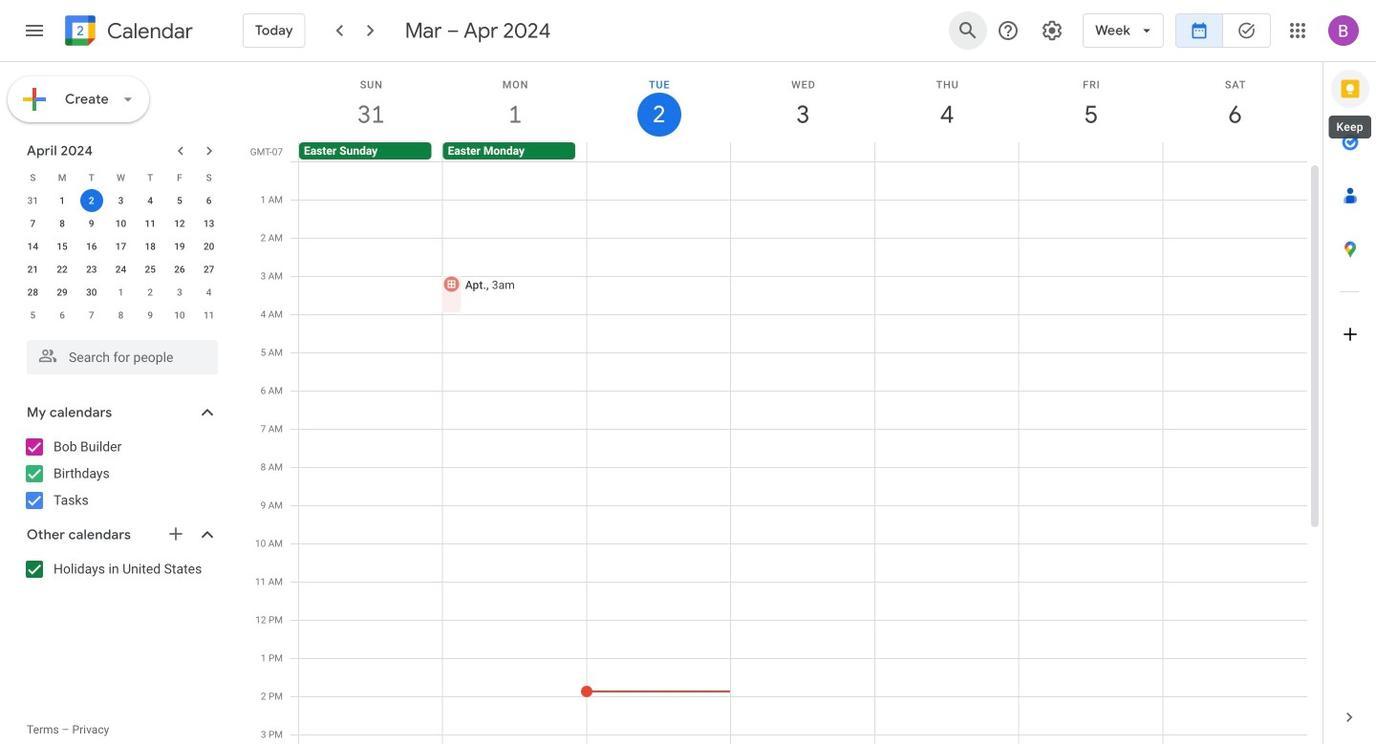 Task type: vqa. For each thing, say whether or not it's contained in the screenshot.
access permissions for events
no



Task type: describe. For each thing, give the bounding box(es) containing it.
6 element
[[198, 189, 220, 212]]

7 element
[[21, 212, 44, 235]]

4 element
[[139, 189, 162, 212]]

may 1 element
[[109, 281, 132, 304]]

april 2024 grid
[[18, 166, 224, 327]]

may 3 element
[[168, 281, 191, 304]]

21 element
[[21, 258, 44, 281]]

27 element
[[198, 258, 220, 281]]

16 element
[[80, 235, 103, 258]]

30 element
[[80, 281, 103, 304]]

support image
[[997, 19, 1020, 42]]

may 9 element
[[139, 304, 162, 327]]

march 31 element
[[21, 189, 44, 212]]

29 element
[[51, 281, 74, 304]]

may 11 element
[[198, 304, 220, 327]]

3 element
[[109, 189, 132, 212]]

my calendars list
[[4, 432, 237, 516]]

10 element
[[109, 212, 132, 235]]

12 element
[[168, 212, 191, 235]]

may 7 element
[[80, 304, 103, 327]]

may 4 element
[[198, 281, 220, 304]]

28 element
[[21, 281, 44, 304]]

13 element
[[198, 212, 220, 235]]

11 element
[[139, 212, 162, 235]]

25 element
[[139, 258, 162, 281]]

26 element
[[168, 258, 191, 281]]

add other calendars image
[[166, 525, 185, 544]]

8 element
[[51, 212, 74, 235]]

heading inside calendar element
[[103, 20, 193, 43]]

main drawer image
[[23, 19, 46, 42]]



Task type: locate. For each thing, give the bounding box(es) containing it.
2, today element
[[80, 189, 103, 212]]

17 element
[[109, 235, 132, 258]]

may 8 element
[[109, 304, 132, 327]]

1 element
[[51, 189, 74, 212]]

24 element
[[109, 258, 132, 281]]

settings menu image
[[1041, 19, 1064, 42]]

15 element
[[51, 235, 74, 258]]

tab list
[[1324, 62, 1377, 691]]

14 element
[[21, 235, 44, 258]]

may 6 element
[[51, 304, 74, 327]]

heading
[[103, 20, 193, 43]]

may 5 element
[[21, 304, 44, 327]]

may 2 element
[[139, 281, 162, 304]]

may 10 element
[[168, 304, 191, 327]]

cell inside april 2024 grid
[[77, 189, 106, 212]]

row
[[291, 142, 1323, 162], [291, 162, 1308, 745], [18, 166, 224, 189], [18, 189, 224, 212], [18, 212, 224, 235], [18, 235, 224, 258], [18, 258, 224, 281], [18, 281, 224, 304], [18, 304, 224, 327]]

5 element
[[168, 189, 191, 212]]

20 element
[[198, 235, 220, 258]]

22 element
[[51, 258, 74, 281]]

23 element
[[80, 258, 103, 281]]

19 element
[[168, 235, 191, 258]]

cell
[[587, 142, 731, 162], [731, 142, 875, 162], [875, 142, 1019, 162], [1019, 142, 1163, 162], [1163, 142, 1307, 162], [299, 162, 443, 745], [441, 162, 587, 745], [581, 162, 732, 745], [732, 162, 876, 745], [876, 162, 1020, 745], [1020, 162, 1164, 745], [1164, 162, 1308, 745], [77, 189, 106, 212]]

18 element
[[139, 235, 162, 258]]

grid
[[245, 62, 1323, 745]]

None search field
[[0, 333, 237, 375]]

row group
[[18, 189, 224, 327]]

Search for people text field
[[38, 340, 207, 375]]

calendar element
[[61, 11, 193, 54]]

9 element
[[80, 212, 103, 235]]



